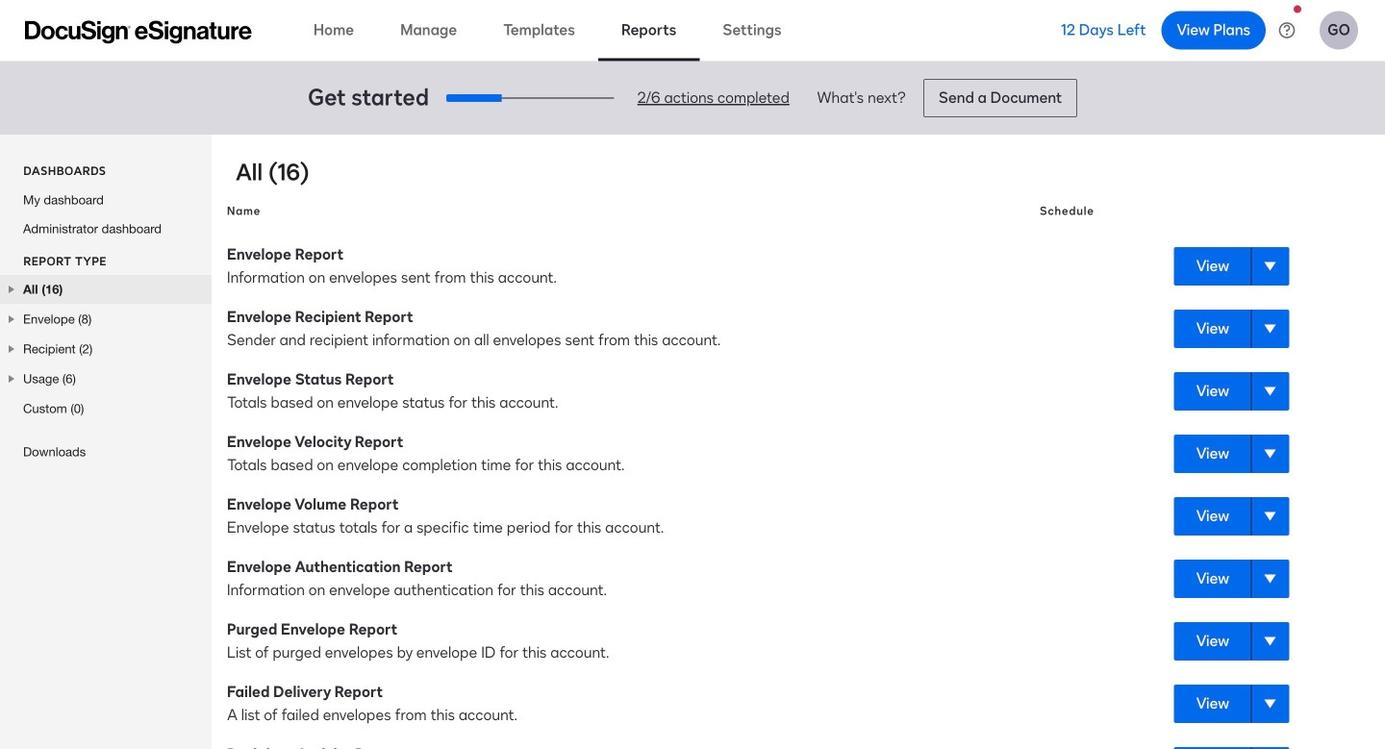 Task type: describe. For each thing, give the bounding box(es) containing it.
docusign esignature image
[[25, 21, 252, 44]]



Task type: vqa. For each thing, say whether or not it's contained in the screenshot.
DocuSign eSignature image
yes



